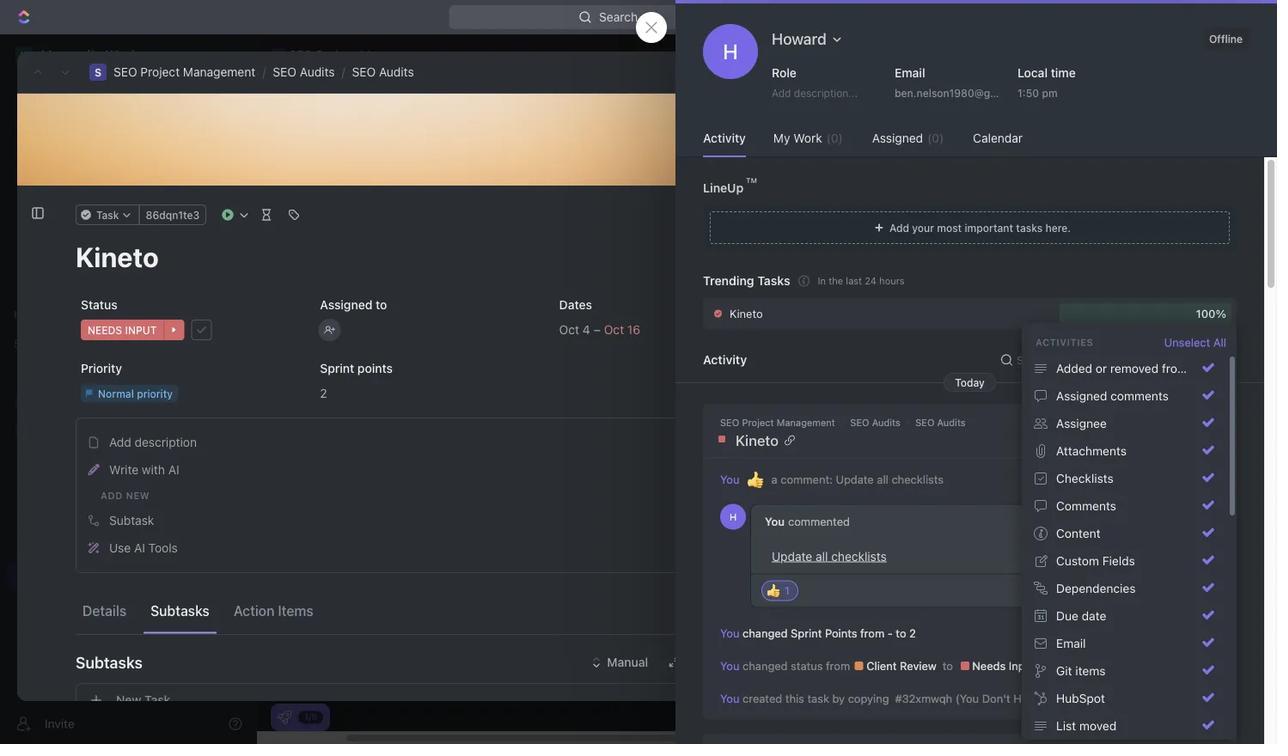 Task type: locate. For each thing, give the bounding box(es) containing it.
checklists up 'kineto' link
[[931, 378, 987, 393]]

trending
[[703, 274, 755, 288]]

generate
[[717, 656, 770, 670]]

urgent tasks
[[406, 160, 480, 174]]

0 vertical spatial 1 min
[[1159, 349, 1184, 361]]

0 horizontal spatial min
[[1167, 349, 1184, 361]]

nov for plan new page titles
[[1225, 673, 1242, 684]]

activity down ben.nelson1980@gmail.com
[[869, 111, 928, 131]]

add
[[772, 87, 792, 99], [109, 435, 131, 450], [101, 490, 123, 501], [1059, 575, 1079, 587]]

assigned comments button
[[1029, 383, 1222, 410]]

add for add description
[[109, 435, 131, 450]]

add new meta descriptions
[[1059, 575, 1190, 587]]

tasks for trending tasks
[[758, 274, 791, 288]]

0 horizontal spatial have
[[912, 178, 936, 190]]

0 horizontal spatial s
[[21, 570, 28, 582]]

1 vertical spatial all
[[877, 473, 889, 486]]

subtasks inside button
[[151, 603, 210, 619]]

add down role
[[772, 87, 792, 99]]

subtasks inside dropdown button
[[76, 653, 143, 672]]

all up 'kineto' link
[[916, 378, 928, 393]]

points inside task sidebar content "section"
[[980, 302, 1010, 314]]

unselect
[[1165, 336, 1211, 349]]

sprint inside task sidebar content "section"
[[948, 302, 977, 314]]

seo project management, , element inside sidebar navigation
[[15, 568, 33, 585]]

oct left "25"
[[1220, 412, 1237, 423]]

1 8 from the top
[[1245, 641, 1251, 652]]

activities inside dropdown button
[[1186, 355, 1231, 367]]

subtask
[[109, 514, 154, 528]]

3 nov 8 from the top
[[1225, 706, 1251, 717]]

add inside add description "button"
[[109, 435, 131, 450]]

0 vertical spatial email
[[895, 66, 926, 80]]

0 vertical spatial all
[[916, 378, 928, 393]]

assigned inside button
[[1057, 389, 1108, 403]]

0 horizontal spatial seo project management
[[41, 569, 186, 583]]

8 for labor day
[[1245, 641, 1251, 652]]

2 vertical spatial s
[[21, 570, 28, 582]]

career
[[1059, 411, 1092, 423]]

seo inside seo project management link
[[41, 569, 65, 583]]

email left created
[[895, 66, 926, 80]]

1 vertical spatial seo project management link
[[721, 417, 836, 428]]

access) down the "you created this task by copying"
[[939, 178, 978, 190]]

activities up added
[[1036, 337, 1094, 348]]

2 horizontal spatial s
[[276, 50, 282, 60]]

search button
[[980, 155, 1047, 179]]

assigned
[[873, 131, 924, 145], [320, 298, 373, 312], [1057, 389, 1108, 403]]

1
[[1159, 349, 1164, 361], [895, 419, 900, 431], [1197, 474, 1201, 485], [785, 585, 790, 597]]

8 for plan new page titles
[[1245, 673, 1251, 684]]

priority
[[921, 233, 956, 246]]

changed status from
[[900, 206, 1007, 218], [743, 660, 854, 673]]

1 vertical spatial status
[[791, 660, 823, 673]]

assigned for assigned
[[873, 131, 924, 145]]

input
[[930, 275, 954, 287], [1009, 660, 1036, 673]]

1 vertical spatial assigned
[[320, 298, 373, 312]]

to right 'priority'
[[959, 233, 969, 246]]

0 vertical spatial assigned
[[873, 131, 924, 145]]

kineto up added
[[1059, 346, 1090, 358]]

1 vertical spatial checklists
[[892, 473, 944, 486]]

email button
[[1029, 630, 1222, 658]]

1 horizontal spatial email
[[1057, 637, 1086, 651]]

subtasks up 'new task'
[[76, 653, 143, 672]]

needs right the '24'
[[895, 275, 927, 287]]

new right "plan"
[[1083, 673, 1103, 685]]

1 vertical spatial nov 7
[[1225, 608, 1251, 619]]

1 nov 8 from the top
[[1225, 641, 1251, 652]]

needs input down set priority to
[[893, 275, 954, 287]]

(you
[[1100, 164, 1121, 176], [956, 693, 980, 706]]

- up search tasks.. text field
[[1039, 302, 1044, 314]]

elevate marketing
[[1059, 444, 1145, 456]]

1 16 mins from the top
[[1146, 164, 1183, 176]]

to right review
[[943, 660, 957, 673]]

from
[[981, 206, 1004, 218], [1013, 302, 1036, 314], [1162, 362, 1188, 376], [861, 627, 885, 640], [826, 660, 851, 673]]

seo project management down use
[[41, 569, 186, 583]]

status right generate
[[791, 660, 823, 673]]

tree containing team space
[[7, 358, 241, 745]]

nov 8 for plan new page titles
[[1225, 673, 1251, 684]]

changed status from for needs input
[[743, 660, 854, 673]]

sprint points
[[320, 361, 393, 376]]

custom fields button
[[1029, 548, 1222, 575]]

2 horizontal spatial assigned
[[1057, 389, 1108, 403]]

1 horizontal spatial needs
[[973, 660, 1006, 673]]

1 horizontal spatial created
[[903, 164, 940, 176]]

1 vertical spatial #32xmwqh
[[896, 693, 953, 706]]

input inside task sidebar content "section"
[[930, 275, 954, 287]]

nov for add new meta descriptions
[[1225, 575, 1243, 586]]

2 left nov 2
[[1179, 516, 1185, 528]]

needs right review
[[973, 660, 1006, 673]]

1 vertical spatial list
[[1057, 719, 1077, 733]]

1 vertical spatial email
[[1057, 637, 1086, 651]]

nov 7
[[1225, 575, 1251, 586], [1225, 608, 1251, 619]]

sprint for 9 mins
[[948, 302, 977, 314]]

assigned for assigned comments
[[1057, 389, 1108, 403]]

add down custom
[[1059, 575, 1079, 587]]

tasks right 'overdue'
[[564, 160, 596, 174]]

normal
[[987, 233, 1025, 246]]

add down write
[[101, 490, 123, 501]]

#32xmwqh
[[1043, 164, 1097, 176], [896, 693, 953, 706]]

my work
[[774, 131, 823, 145]]

1 min inside task sidebar content "section"
[[1159, 349, 1184, 361]]

1 vertical spatial points
[[825, 627, 858, 640]]

1 horizontal spatial copying
[[1002, 164, 1040, 176]]

1 horizontal spatial needs input
[[970, 660, 1036, 673]]

1 horizontal spatial all
[[877, 473, 889, 486]]

1 7 from the top
[[1246, 575, 1251, 586]]

0 vertical spatial status
[[948, 206, 978, 218]]

1 vertical spatial sprint
[[320, 361, 355, 376]]

commented
[[789, 516, 850, 528]]

1 horizontal spatial 1 min
[[1197, 474, 1220, 485]]

new up automations on the top of the page
[[1155, 10, 1181, 24]]

1 horizontal spatial seo project management
[[298, 103, 583, 131]]

checklists down commented
[[832, 550, 887, 564]]

changed status from left 'client'
[[743, 660, 854, 673]]

changed status from inside task sidebar content "section"
[[900, 206, 1007, 218]]

this inside task sidebar content "section"
[[943, 164, 961, 176]]

home down added
[[1059, 378, 1088, 390]]

0 vertical spatial ai
[[168, 463, 179, 477]]

1 vertical spatial copying
[[848, 693, 890, 706]]

created up set
[[903, 164, 940, 176]]

1 vertical spatial 1 min
[[1197, 474, 1220, 485]]

from inside button
[[1162, 362, 1188, 376]]

tasks down open
[[1029, 239, 1068, 257]]

page for home page
[[1091, 378, 1115, 390]]

upgrade
[[1067, 10, 1116, 24]]

new task
[[116, 693, 171, 708]]

assigned comments
[[1057, 389, 1169, 403]]

spaces
[[14, 338, 50, 350]]

changed
[[903, 206, 945, 218], [903, 302, 945, 314], [743, 627, 788, 640], [743, 660, 788, 673]]

list down update url
[[1057, 719, 1077, 733]]

1 vertical spatial needs input
[[970, 660, 1036, 673]]

all right comment:
[[877, 473, 889, 486]]

1 vertical spatial 7
[[1246, 608, 1251, 619]]

oct 16
[[1222, 347, 1251, 358]]

oct left 18
[[1222, 379, 1238, 390]]

copying inside task sidebar content "section"
[[1002, 164, 1040, 176]]

1 vertical spatial this
[[786, 693, 805, 706]]

0 horizontal spatial assigned
[[320, 298, 373, 312]]

email inside button
[[1057, 637, 1086, 651]]

don't inside #32xmwqh (you don't have access)
[[882, 178, 909, 190]]

sprint for 10 mins
[[791, 627, 822, 640]]

oct for career
[[1220, 412, 1237, 423]]

- up 'client'
[[888, 627, 893, 640]]

keyword map
[[1059, 607, 1124, 619]]

#32xmwqh down review
[[896, 693, 953, 706]]

projects
[[52, 452, 97, 466]]

0 vertical spatial seo project management, , element
[[272, 48, 285, 62]]

status up 'priority'
[[948, 206, 978, 218]]

created inside task sidebar content "section"
[[903, 164, 940, 176]]

removed
[[1111, 362, 1159, 376]]

you changed sprint points from - to 2 up 'client'
[[721, 627, 917, 640]]

by inside task sidebar content "section"
[[987, 164, 999, 176]]

overview link
[[317, 155, 374, 179]]

0 vertical spatial 7
[[1246, 575, 1251, 586]]

email inside email ben.nelson1980@gmail.com
[[895, 66, 926, 80]]

update
[[872, 378, 913, 393], [836, 473, 874, 486], [772, 550, 813, 564], [1059, 705, 1095, 717]]

team
[[41, 423, 71, 437]]

meta
[[1104, 575, 1128, 587]]

0 vertical spatial nov 7
[[1225, 575, 1251, 586]]

overdue tasks
[[512, 160, 596, 174]]

points for 10 mins
[[825, 627, 858, 640]]

input left git
[[1009, 660, 1036, 673]]

you changed sprint points from - to 2 for 9 mins
[[882, 302, 1065, 314]]

s inside tree
[[21, 570, 28, 582]]

from down unselect
[[1162, 362, 1188, 376]]

0 horizontal spatial needs
[[895, 275, 927, 287]]

1 vertical spatial needs
[[973, 660, 1006, 673]]

assigned up the "you created this task by copying"
[[873, 131, 924, 145]]

0 vertical spatial subtasks
[[151, 603, 210, 619]]

0 horizontal spatial activities
[[1036, 337, 1094, 348]]

sprint
[[948, 302, 977, 314], [320, 361, 355, 376], [791, 627, 822, 640]]

comments
[[1057, 499, 1117, 513]]

page
[[1105, 673, 1129, 685]]

update all checklists inside task sidebar content "section"
[[872, 378, 987, 393]]

seo
[[289, 48, 313, 62], [114, 65, 137, 79], [273, 65, 297, 79], [352, 65, 376, 79], [298, 103, 346, 131], [721, 417, 740, 428], [851, 417, 870, 428], [916, 417, 935, 428], [41, 569, 65, 583]]

18
[[1241, 379, 1251, 390]]

seo project management, , element
[[272, 48, 285, 62], [89, 64, 107, 81], [15, 568, 33, 585]]

1 horizontal spatial have
[[1014, 693, 1040, 706]]

in the last 24 hours
[[818, 276, 905, 287]]

checklists inside task sidebar content "section"
[[931, 378, 987, 393]]

subtasks down tools on the left
[[151, 603, 210, 619]]

activity for /
[[703, 353, 747, 367]]

created for you created this task by copying
[[903, 164, 940, 176]]

- inside task sidebar content "section"
[[1039, 302, 1044, 314]]

local time 1:50 pm
[[1018, 66, 1076, 99]]

⌘k
[[752, 10, 771, 24]]

ai
[[168, 463, 179, 477], [134, 541, 145, 555]]

all down commented
[[816, 550, 828, 564]]

2 inside task sidebar content "section"
[[1059, 302, 1065, 314]]

open
[[1043, 206, 1072, 218]]

86dqn1te3 button
[[139, 204, 206, 225]]

1 min down unselect
[[1159, 349, 1184, 361]]

1:50
[[1018, 87, 1040, 99]]

needs inside task sidebar content "section"
[[895, 275, 927, 287]]

input down 'priority'
[[930, 275, 954, 287]]

0 vertical spatial input
[[930, 275, 954, 287]]

copying down calendar at the right top of the page
[[1002, 164, 1040, 176]]

list inside added or removed from list button
[[1192, 362, 1212, 376]]

new down custom fields
[[1081, 575, 1101, 587]]

1 vertical spatial subtasks
[[76, 653, 143, 672]]

last
[[846, 276, 863, 287]]

update all checklists up 'kineto' link
[[872, 378, 987, 393]]

action
[[234, 603, 275, 619]]

2 8 from the top
[[1245, 673, 1251, 684]]

home inside home link
[[41, 90, 74, 104]]

add for add new meta descriptions
[[1059, 575, 1079, 587]]

seo project management link up a
[[721, 417, 836, 428]]

my
[[774, 131, 791, 145]]

1 vertical spatial 16 mins
[[1146, 206, 1183, 218]]

0 vertical spatial s
[[276, 50, 282, 60]]

needs input left git
[[970, 660, 1036, 673]]

1 nov 7 from the top
[[1225, 575, 1251, 586]]

0 vertical spatial have
[[912, 178, 936, 190]]

activity inside task sidebar content "section"
[[869, 111, 928, 131]]

lineup
[[703, 181, 744, 195]]

kineto up a
[[736, 432, 779, 449]]

you changed sprint points from - to 2 inside task sidebar content "section"
[[882, 302, 1065, 314]]

2 7 from the top
[[1246, 608, 1251, 619]]

min left the oct 31
[[1204, 474, 1220, 485]]

offline
[[1210, 33, 1243, 45]]

home for home page
[[1059, 378, 1088, 390]]

2 vertical spatial seo project management, , element
[[15, 568, 33, 585]]

role add description...
[[772, 66, 858, 99]]

overdue tasks link
[[509, 155, 596, 179]]

audits
[[300, 65, 335, 79], [379, 65, 414, 79], [873, 417, 901, 428], [938, 417, 966, 428]]

list moved
[[1057, 719, 1117, 733]]

overview
[[321, 160, 374, 174]]

search
[[1003, 160, 1042, 174]]

activity up lineup tm
[[703, 131, 746, 145]]

/
[[262, 65, 266, 79], [342, 65, 345, 79], [842, 417, 845, 428], [907, 417, 910, 428]]

1 horizontal spatial activities
[[1186, 355, 1231, 367]]

1 horizontal spatial -
[[1039, 302, 1044, 314]]

1 vertical spatial page
[[1095, 411, 1119, 423]]

nov for about us
[[1225, 543, 1242, 554]]

assigned up career page
[[1057, 389, 1108, 403]]

kineto down trending tasks
[[730, 307, 763, 320]]

don't left hubspot
[[983, 693, 1011, 706]]

add description... button
[[765, 83, 879, 103]]

1 vertical spatial home
[[1059, 378, 1088, 390]]

2 up review
[[910, 627, 917, 640]]

seo project management, , element for bottom seo project management link
[[15, 568, 33, 585]]

update all checklists down commented
[[772, 550, 887, 564]]

2 right sort
[[1059, 302, 1065, 314]]

by for you created this task by copying #32xmwqh (you don't have access)
[[833, 693, 845, 706]]

1 vertical spatial 16
[[1146, 206, 1157, 218]]

24
[[865, 276, 877, 287]]

subtasks for subtasks dropdown button
[[76, 653, 143, 672]]

checklists down 'kineto' link
[[892, 473, 944, 486]]

don't up set
[[882, 178, 909, 190]]

0 horizontal spatial ai
[[134, 541, 145, 555]]

1 horizontal spatial task
[[964, 164, 984, 176]]

0 horizontal spatial status
[[791, 660, 823, 673]]

0 vertical spatial min
[[1167, 349, 1184, 361]]

show
[[1125, 354, 1152, 366]]

activities down the 'unselect all'
[[1186, 355, 1231, 367]]

nov for labor day
[[1225, 641, 1242, 652]]

ai right use
[[134, 541, 145, 555]]

2 vertical spatial assigned
[[1057, 389, 1108, 403]]

1 horizontal spatial this
[[943, 164, 961, 176]]

page down or
[[1091, 378, 1115, 390]]

0 vertical spatial #32xmwqh
[[1043, 164, 1097, 176]]

2 nov 8 from the top
[[1225, 673, 1251, 684]]

1 vertical spatial new
[[116, 693, 141, 708]]

1 vertical spatial s
[[95, 66, 102, 78]]

tree inside sidebar navigation
[[7, 358, 241, 745]]

changed status from up 'priority'
[[900, 206, 1007, 218]]

2 vertical spatial 16
[[1241, 347, 1251, 358]]

customize
[[1131, 160, 1192, 174]]

hubspot button
[[1029, 685, 1222, 713]]

2 vertical spatial sprint
[[791, 627, 822, 640]]

page down assigned comments
[[1095, 411, 1119, 423]]

#32xmwqh up open
[[1043, 164, 1097, 176]]

0 vertical spatial activities
[[1036, 337, 1094, 348]]

seo project management up "urgent tasks"
[[298, 103, 583, 131]]

0 vertical spatial update all checklists
[[872, 378, 987, 393]]

new up subtask
[[126, 490, 150, 501]]

copying down 'client'
[[848, 693, 890, 706]]

new for add new
[[126, 490, 150, 501]]

activity down "trending"
[[703, 353, 747, 367]]

assigned up sprint points
[[320, 298, 373, 312]]

1 vertical spatial by
[[1052, 312, 1064, 324]]

access) down "plan"
[[1043, 693, 1085, 706]]

items
[[1076, 664, 1106, 678]]

status
[[948, 206, 978, 218], [791, 660, 823, 673]]

tasks
[[448, 160, 480, 174], [564, 160, 596, 174], [1029, 239, 1068, 257], [758, 274, 791, 288]]

#32xmwqh inside #32xmwqh (you don't have access)
[[1043, 164, 1097, 176]]

0 horizontal spatial email
[[895, 66, 926, 80]]

0 horizontal spatial new
[[116, 693, 141, 708]]

list
[[1192, 362, 1212, 376], [1057, 719, 1077, 733]]

tree
[[7, 358, 241, 745]]

1 horizontal spatial access)
[[1043, 693, 1085, 706]]

tasks right "trending"
[[758, 274, 791, 288]]

comments
[[1111, 389, 1169, 403]]

1 horizontal spatial s
[[95, 66, 102, 78]]

seo project management link down use ai tools
[[41, 562, 237, 590]]

seo project management link up home link
[[114, 65, 256, 79]]

you changed sprint points from - to 2 down the normal
[[882, 302, 1065, 314]]

from up 'client'
[[861, 627, 885, 640]]

0 vertical spatial points
[[980, 302, 1010, 314]]

1 min left the oct 31
[[1197, 474, 1220, 485]]

set
[[903, 233, 918, 246]]

7 for add new meta descriptions
[[1246, 575, 1251, 586]]

kineto link
[[708, 432, 1220, 449]]

2 vertical spatial nov 8
[[1225, 706, 1251, 717]]

copying for you created this task by copying
[[1002, 164, 1040, 176]]

oct up oct 18 on the right bottom of the page
[[1222, 347, 1238, 358]]

0 vertical spatial by
[[987, 164, 999, 176]]

tasks for overdue tasks
[[564, 160, 596, 174]]

new left task
[[116, 693, 141, 708]]

all
[[916, 378, 928, 393], [877, 473, 889, 486], [816, 550, 828, 564]]

1 horizontal spatial changed status from
[[900, 206, 1007, 218]]

3 8 from the top
[[1245, 706, 1251, 717]]

7
[[1246, 575, 1251, 586], [1246, 608, 1251, 619]]

0 vertical spatial home
[[41, 90, 74, 104]]

created down generate
[[743, 693, 783, 706]]

0 vertical spatial seo project management
[[298, 103, 583, 131]]

user group image
[[18, 425, 31, 435]]

oct left 29
[[1220, 445, 1237, 456]]

min down unselect
[[1167, 349, 1184, 361]]

have left hubspot
[[1014, 693, 1040, 706]]

0 vertical spatial task
[[964, 164, 984, 176]]

items
[[278, 603, 314, 619]]

- for 9 mins
[[1039, 302, 1044, 314]]

list down the 'unselect all'
[[1192, 362, 1212, 376]]

task inside "section"
[[964, 164, 984, 176]]

home up inbox
[[41, 90, 74, 104]]

a comment: update all checklists
[[769, 473, 944, 486]]

s for bottom seo project management link
[[21, 570, 28, 582]]

0 vertical spatial 8
[[1245, 641, 1251, 652]]

search...
[[600, 10, 649, 24]]

0 horizontal spatial input
[[930, 275, 954, 287]]

1 vertical spatial input
[[1009, 660, 1036, 673]]

0 horizontal spatial home
[[41, 90, 74, 104]]

0 horizontal spatial 1 min
[[1159, 349, 1184, 361]]

add up write
[[109, 435, 131, 450]]

1 vertical spatial new
[[1081, 575, 1101, 587]]

0 vertical spatial new
[[1155, 10, 1181, 24]]

seo audits link
[[273, 65, 335, 79], [352, 65, 414, 79], [851, 417, 901, 428], [916, 417, 966, 428]]

1 horizontal spatial subtasks
[[151, 603, 210, 619]]

oct left 31
[[1222, 477, 1238, 488]]

update all checklists link
[[836, 473, 944, 486]]

to up search tasks.. text field
[[1046, 302, 1056, 314]]

tasks for urgent tasks
[[448, 160, 480, 174]]

0 horizontal spatial changed status from
[[743, 660, 854, 673]]

checklists
[[1057, 472, 1114, 486]]

email for email ben.nelson1980@gmail.com
[[895, 66, 926, 80]]

1 vertical spatial seo project management / seo audits / seo audits
[[721, 417, 966, 428]]

dashboards link
[[7, 171, 241, 199]]

2 nov 7 from the top
[[1225, 608, 1251, 619]]

status for open
[[948, 206, 978, 218]]

email left the day
[[1057, 637, 1086, 651]]

subtasks
[[151, 603, 210, 619], [76, 653, 143, 672]]

Search tasks.. text field
[[1018, 347, 1090, 373]]

status inside task sidebar content "section"
[[948, 206, 978, 218]]

task
[[964, 164, 984, 176], [808, 693, 830, 706]]



Task type: describe. For each thing, give the bounding box(es) containing it.
1 vertical spatial kineto
[[1059, 346, 1090, 358]]

from up search tasks.. text field
[[1013, 302, 1036, 314]]

status
[[81, 298, 118, 312]]

client review
[[864, 660, 940, 673]]

Edit task name text field
[[76, 241, 780, 273]]

lineup tm
[[703, 177, 757, 195]]

oct for elevate
[[1220, 445, 1237, 456]]

task
[[145, 693, 171, 708]]

changed status from for open
[[900, 206, 1007, 218]]

activities button
[[1166, 350, 1237, 371]]

0 vertical spatial 16
[[1146, 164, 1157, 176]]

sort by
[[1029, 312, 1064, 324]]

0 vertical spatial h
[[724, 40, 738, 64]]

due date button
[[1029, 603, 1222, 630]]

1/5
[[304, 712, 317, 722]]

add inside role add description...
[[772, 87, 792, 99]]

s seo project management
[[276, 48, 434, 62]]

hours
[[880, 276, 905, 287]]

all
[[1214, 336, 1227, 349]]

min inside task sidebar content "section"
[[1167, 349, 1184, 361]]

description
[[135, 435, 197, 450]]

invite
[[45, 717, 75, 731]]

task for you created this task by copying #32xmwqh (you don't have access)
[[808, 693, 830, 706]]

you changed sprint points from - to 2 for 10 mins
[[721, 627, 917, 640]]

nov for update url
[[1225, 706, 1242, 717]]

projects link
[[52, 445, 193, 473]]

from up the normal
[[981, 206, 1004, 218]]

pencil image
[[88, 464, 99, 476]]

favorites button
[[7, 304, 66, 325]]

us
[[1091, 542, 1104, 554]]

nov for marketguru
[[1225, 510, 1243, 521]]

plan
[[1059, 673, 1080, 685]]

moved
[[1080, 719, 1117, 733]]

2 up 6
[[1245, 510, 1251, 521]]

1 vertical spatial ai
[[134, 541, 145, 555]]

unselect all
[[1165, 336, 1227, 349]]

29
[[1239, 445, 1251, 456]]

to up points at the left of page
[[376, 298, 387, 312]]

0 horizontal spatial sprint
[[320, 361, 355, 376]]

10 mins
[[1186, 628, 1220, 639]]

dashboards
[[41, 178, 108, 192]]

client
[[867, 660, 897, 673]]

nov 8 for update url
[[1225, 706, 1251, 717]]

2 vertical spatial seo project management link
[[41, 562, 237, 590]]

timeline link
[[624, 155, 676, 179]]

calendar
[[974, 131, 1023, 145]]

description...
[[794, 87, 858, 99]]

0 vertical spatial kineto
[[730, 307, 763, 320]]

home link
[[7, 83, 241, 111]]

time
[[1051, 66, 1076, 80]]

task for you created this task by copying
[[964, 164, 984, 176]]

list inside list moved button
[[1057, 719, 1077, 733]]

nov 7 for add new meta descriptions
[[1225, 575, 1251, 586]]

9 mins
[[1151, 302, 1183, 314]]

use
[[109, 541, 131, 555]]

1 vertical spatial h
[[730, 512, 737, 523]]

project inside tree
[[69, 569, 109, 583]]

52 tasks
[[1219, 313, 1261, 325]]

onboarding checklist button element
[[278, 711, 292, 725]]

onboarding checklist button image
[[278, 711, 292, 725]]

sidebar navigation
[[0, 34, 257, 745]]

team space
[[41, 423, 109, 437]]

points for 9 mins
[[980, 302, 1010, 314]]

new for new task
[[116, 693, 141, 708]]

nov for keyword map
[[1225, 608, 1243, 619]]

1 horizontal spatial input
[[1009, 660, 1036, 673]]

to up client review
[[896, 627, 907, 640]]

10
[[1186, 628, 1196, 639]]

s inside s seo project management
[[276, 50, 282, 60]]

task sidebar content section
[[847, 94, 1208, 702]]

inbox link
[[7, 113, 241, 140]]

urgent
[[406, 160, 445, 174]]

copying for you created this task by copying #32xmwqh (you don't have access)
[[848, 693, 890, 706]]

update inside task sidebar content "section"
[[872, 378, 913, 393]]

17
[[1186, 694, 1196, 705]]

role
[[772, 66, 797, 80]]

assignee
[[1057, 417, 1107, 431]]

7 for keyword map
[[1246, 608, 1251, 619]]

this for you created this task by copying #32xmwqh (you don't have access)
[[786, 693, 805, 706]]

home for home
[[41, 90, 74, 104]]

management inside sidebar navigation
[[112, 569, 186, 583]]

page for career page
[[1095, 411, 1119, 423]]

git items button
[[1029, 658, 1222, 685]]

1 vertical spatial update all checklists
[[772, 550, 887, 564]]

assigned to
[[320, 298, 387, 312]]

1 left the oct 31
[[1197, 474, 1201, 485]]

pulse
[[41, 207, 72, 221]]

assignee button
[[1029, 410, 1222, 438]]

to left open
[[1020, 206, 1032, 218]]

0 horizontal spatial seo project management / seo audits / seo audits
[[114, 65, 414, 79]]

subtasks button
[[76, 642, 780, 683]]

1 vertical spatial access)
[[1043, 693, 1085, 706]]

checklists button
[[1029, 465, 1222, 493]]

from left 'client'
[[826, 660, 851, 673]]

space
[[74, 423, 109, 437]]

seo project management inside tree
[[41, 569, 186, 583]]

all inside task sidebar content "section"
[[916, 378, 928, 393]]

attachments button
[[1029, 438, 1222, 465]]

subtasks for subtasks button
[[151, 603, 210, 619]]

needs input inside task sidebar content "section"
[[893, 275, 954, 287]]

day
[[1090, 640, 1108, 652]]

1 vertical spatial have
[[1014, 693, 1040, 706]]

docs
[[41, 148, 70, 163]]

buzzmarket
[[1059, 476, 1116, 489]]

about us
[[1059, 542, 1104, 554]]

1 vertical spatial min
[[1204, 474, 1220, 485]]

12
[[1186, 661, 1196, 672]]

review
[[900, 660, 937, 673]]

(you inside #32xmwqh (you don't have access)
[[1100, 164, 1121, 176]]

plan new page titles
[[1059, 673, 1156, 685]]

today
[[278, 198, 308, 210]]

assigned for assigned to
[[320, 298, 373, 312]]

activity for update all checklists
[[869, 111, 928, 131]]

1 horizontal spatial don't
[[983, 693, 1011, 706]]

6
[[1245, 543, 1251, 554]]

dates
[[560, 298, 593, 312]]

dependencies
[[1057, 582, 1136, 596]]

set priority to
[[900, 233, 971, 246]]

automations button
[[1149, 42, 1238, 68]]

automations
[[1158, 48, 1230, 62]]

2 vertical spatial kineto
[[736, 432, 779, 449]]

52
[[1219, 313, 1232, 325]]

by for you created this task by copying
[[987, 164, 999, 176]]

1 horizontal spatial ai
[[168, 463, 179, 477]]

access) inside #32xmwqh (you don't have access)
[[939, 178, 978, 190]]

this for you created this task by copying
[[943, 164, 961, 176]]

add for add new
[[101, 490, 123, 501]]

write with ai button
[[82, 456, 774, 484]]

1 down you commented
[[785, 585, 790, 597]]

new task button
[[76, 683, 780, 718]]

new for add new meta descriptions
[[1081, 575, 1101, 587]]

1 right show
[[1159, 349, 1164, 361]]

home page
[[1059, 378, 1115, 390]]

nov 6
[[1225, 543, 1251, 554]]

subtask button
[[82, 507, 774, 535]]

27
[[1022, 66, 1034, 78]]

on
[[985, 66, 997, 78]]

have inside #32xmwqh (you don't have access)
[[912, 178, 936, 190]]

2 horizontal spatial by
[[1052, 312, 1064, 324]]

status for needs input
[[791, 660, 823, 673]]

seo project management, , element for top seo project management link
[[89, 64, 107, 81]]

8 for update url
[[1245, 706, 1251, 717]]

2 16 mins from the top
[[1146, 206, 1183, 218]]

write
[[109, 463, 139, 477]]

1 horizontal spatial seo project management / seo audits / seo audits
[[721, 417, 966, 428]]

about
[[1059, 542, 1088, 554]]

team space link
[[41, 416, 237, 444]]

email for email
[[1057, 637, 1086, 651]]

s for top seo project management link
[[95, 66, 102, 78]]

details button
[[76, 595, 133, 626]]

nov 8 for labor day
[[1225, 641, 1251, 652]]

git items
[[1057, 664, 1106, 678]]

list moved button
[[1029, 713, 1222, 740]]

nov 7 for keyword map
[[1225, 608, 1251, 619]]

0 vertical spatial seo project management link
[[114, 65, 256, 79]]

oct for home
[[1222, 379, 1238, 390]]

0 horizontal spatial (you
[[956, 693, 980, 706]]

created for you created this task by copying #32xmwqh (you don't have access)
[[743, 693, 783, 706]]

1 up update all checklists link
[[895, 419, 900, 431]]

2 vertical spatial checklists
[[832, 550, 887, 564]]

2 vertical spatial all
[[816, 550, 828, 564]]

local
[[1018, 66, 1048, 80]]

trending tasks
[[703, 274, 791, 288]]

- for 10 mins
[[888, 627, 893, 640]]

new for plan new page titles
[[1083, 673, 1103, 685]]

tools
[[148, 541, 178, 555]]

17 mins
[[1186, 694, 1220, 705]]

tm
[[747, 177, 757, 184]]

new for new
[[1155, 10, 1181, 24]]



Task type: vqa. For each thing, say whether or not it's contained in the screenshot.


